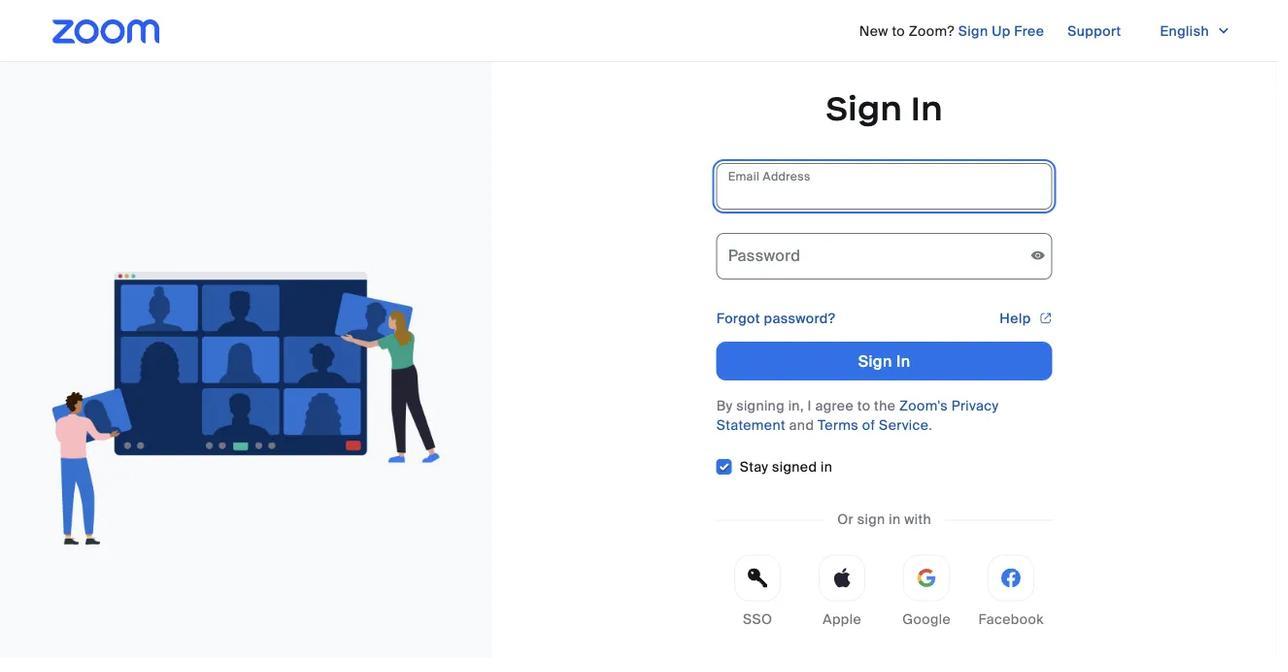 Task type: vqa. For each thing, say whether or not it's contained in the screenshot.
Or sign in with
yes



Task type: describe. For each thing, give the bounding box(es) containing it.
window new image
[[1039, 309, 1053, 328]]

i
[[808, 397, 812, 415]]

Email Address email field
[[717, 163, 1053, 210]]

statement
[[717, 416, 786, 434]]

sso button
[[717, 555, 799, 639]]

apple button
[[801, 555, 884, 639]]

email address
[[728, 169, 811, 184]]

0 vertical spatial to
[[892, 22, 905, 40]]

service
[[879, 416, 929, 434]]

stay signed in
[[740, 458, 833, 476]]

with
[[905, 511, 932, 529]]

support
[[1068, 22, 1121, 40]]

zoom logo image
[[52, 19, 159, 44]]

sign inside button
[[858, 351, 892, 372]]

zoom's
[[899, 397, 948, 415]]

the
[[874, 397, 896, 415]]

Password password field
[[717, 233, 1053, 280]]

address
[[763, 169, 811, 184]]

password?
[[764, 309, 836, 327]]

new to zoom? sign up free
[[859, 22, 1044, 40]]

sign
[[857, 511, 885, 529]]

facebook button
[[970, 555, 1053, 639]]

signing
[[736, 397, 785, 415]]

new
[[859, 22, 888, 40]]

help button
[[1000, 303, 1053, 334]]

by
[[717, 397, 733, 415]]

signed
[[772, 458, 817, 476]]

0 vertical spatial sign
[[959, 22, 988, 40]]

english
[[1160, 22, 1209, 40]]

sign in button
[[717, 342, 1053, 381]]

or
[[838, 511, 854, 529]]

support link
[[1068, 16, 1121, 47]]

in for sign
[[889, 511, 901, 529]]

free
[[1014, 22, 1044, 40]]

of
[[862, 416, 876, 434]]

facebook
[[979, 611, 1044, 629]]

english button
[[1145, 16, 1246, 47]]

terms of service link
[[818, 416, 929, 434]]

0 vertical spatial in
[[911, 87, 943, 130]]

google
[[903, 611, 951, 629]]

zoom's privacy statement
[[717, 397, 999, 434]]

1 vertical spatial sign
[[826, 87, 903, 130]]

zoom sign in page image image
[[52, 272, 440, 545]]

forgot password? button
[[717, 309, 836, 328]]

forgot
[[717, 309, 760, 327]]

by signing in, i agree to the
[[717, 397, 899, 415]]



Task type: locate. For each thing, give the bounding box(es) containing it.
sign in up the email address email field
[[826, 87, 943, 130]]

sso
[[743, 611, 773, 629]]

google button
[[886, 555, 968, 639]]

help
[[1000, 309, 1031, 327]]

to up of
[[857, 397, 871, 415]]

sign in
[[826, 87, 943, 130], [858, 351, 911, 372]]

.
[[929, 416, 933, 434]]

down image
[[1217, 21, 1231, 41]]

0 horizontal spatial in
[[821, 458, 833, 476]]

in inside button
[[897, 351, 911, 372]]

0 vertical spatial in
[[821, 458, 833, 476]]

privacy
[[952, 397, 999, 415]]

in right signed
[[821, 458, 833, 476]]

1 horizontal spatial in
[[889, 511, 901, 529]]

or sign in with
[[838, 511, 932, 529]]

1 horizontal spatial to
[[892, 22, 905, 40]]

sign left up
[[959, 22, 988, 40]]

in,
[[788, 397, 804, 415]]

and
[[789, 416, 814, 434]]

in down zoom?
[[911, 87, 943, 130]]

and terms of service .
[[786, 416, 933, 434]]

agree
[[816, 397, 854, 415]]

0 vertical spatial sign in
[[826, 87, 943, 130]]

to right new
[[892, 22, 905, 40]]

password
[[728, 245, 801, 266]]

apple image
[[833, 569, 852, 588]]

1 vertical spatial sign in
[[858, 351, 911, 372]]

zoom?
[[909, 22, 955, 40]]

1 vertical spatial to
[[857, 397, 871, 415]]

sign
[[959, 22, 988, 40], [826, 87, 903, 130], [858, 351, 892, 372]]

in left the with
[[889, 511, 901, 529]]

sign down new
[[826, 87, 903, 130]]

apple
[[823, 611, 862, 629]]

stay
[[740, 458, 769, 476]]

2 vertical spatial sign
[[858, 351, 892, 372]]

1 vertical spatial in
[[889, 511, 901, 529]]

in
[[911, 87, 943, 130], [897, 351, 911, 372]]

0 horizontal spatial to
[[857, 397, 871, 415]]

to
[[892, 22, 905, 40], [857, 397, 871, 415]]

1 vertical spatial in
[[897, 351, 911, 372]]

terms
[[818, 416, 859, 434]]

sign up free button
[[959, 16, 1044, 47]]

in up zoom's
[[897, 351, 911, 372]]

forgot password?
[[717, 309, 836, 327]]

in
[[821, 458, 833, 476], [889, 511, 901, 529]]

sign in up the
[[858, 351, 911, 372]]

in for signed
[[821, 458, 833, 476]]

sign up the
[[858, 351, 892, 372]]

sign in inside button
[[858, 351, 911, 372]]

email
[[728, 169, 760, 184]]

zoom's privacy statement link
[[717, 397, 999, 434]]

up
[[992, 22, 1011, 40]]



